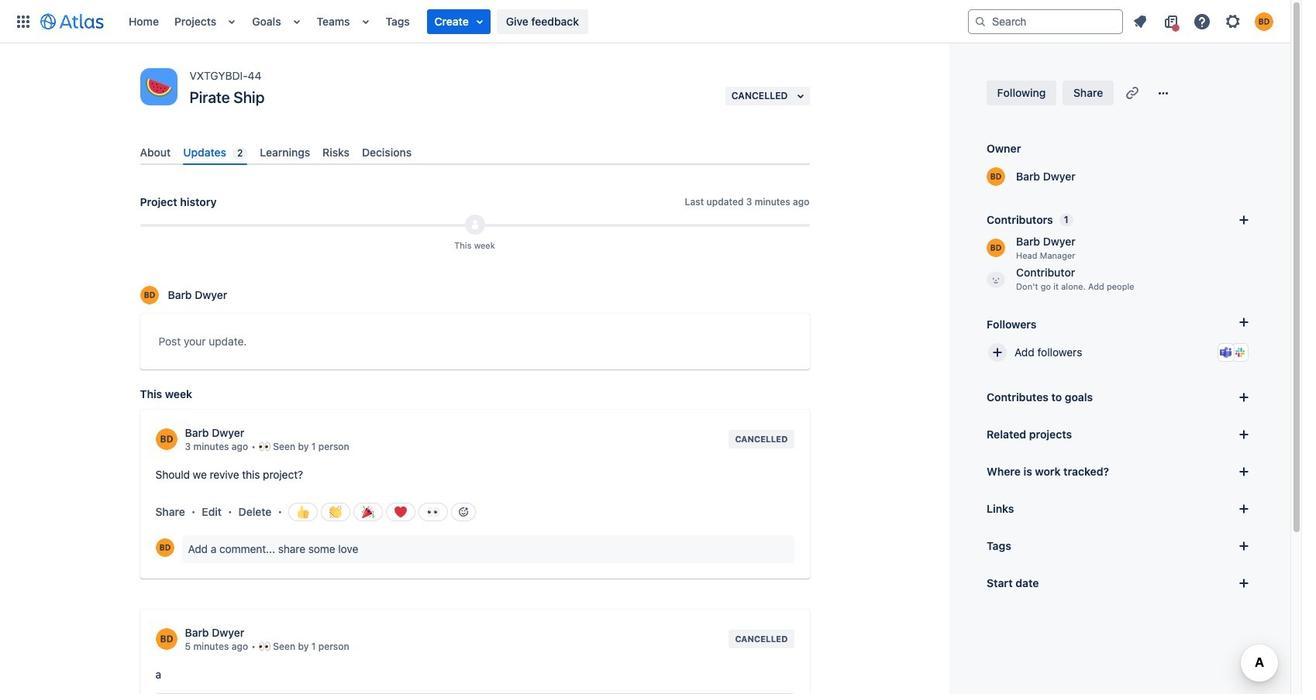 Task type: locate. For each thing, give the bounding box(es) containing it.
list
[[121, 0, 968, 43], [1127, 9, 1282, 34]]

2 more information about this user image from the top
[[155, 539, 174, 558]]

msteams logo showing  channels are connected to this project image
[[1221, 347, 1233, 359]]

search image
[[975, 15, 987, 28]]

add team or contributors image
[[1235, 211, 1254, 230]]

0 vertical spatial more information about this user image
[[155, 429, 177, 451]]

:thumbsup: image
[[297, 507, 309, 519], [297, 507, 309, 519]]

Main content area, start typing to enter text. text field
[[159, 333, 791, 358]]

:eyes: image
[[427, 507, 440, 519], [427, 507, 440, 519]]

1 vertical spatial more information about this user image
[[155, 539, 174, 558]]

add reaction image
[[458, 506, 470, 519]]

:heart: image
[[395, 507, 407, 519], [395, 507, 407, 519]]

settings image
[[1224, 12, 1243, 31]]

top element
[[9, 0, 968, 43]]

slack logo showing nan channels are connected to this project image
[[1234, 347, 1247, 359]]

add a follower image
[[1235, 313, 1254, 332]]

add work tracking links image
[[1235, 463, 1254, 482]]

:tada: image
[[362, 507, 375, 519], [362, 507, 375, 519]]

set start date image
[[1235, 575, 1254, 593]]

tab list
[[134, 140, 816, 165]]

1 more information about this user image from the top
[[155, 429, 177, 451]]

None search field
[[968, 9, 1124, 34]]

:clap: image
[[330, 507, 342, 519]]

list item
[[427, 9, 491, 34]]

banner
[[0, 0, 1291, 43]]

add goals image
[[1235, 388, 1254, 407]]

switch to... image
[[14, 12, 33, 31]]

account image
[[1255, 12, 1274, 31]]

more information about this user image
[[155, 429, 177, 451], [155, 539, 174, 558]]

add related project image
[[1235, 426, 1254, 444]]



Task type: describe. For each thing, give the bounding box(es) containing it.
:clap: image
[[330, 507, 342, 519]]

list item inside top element
[[427, 9, 491, 34]]

0 horizontal spatial list
[[121, 0, 968, 43]]

Search field
[[968, 9, 1124, 34]]

add tag image
[[1235, 537, 1254, 556]]

add link image
[[1235, 500, 1254, 519]]

add follower image
[[989, 344, 1007, 362]]

help image
[[1193, 12, 1212, 31]]

added new contributor image
[[469, 219, 481, 231]]

notifications image
[[1131, 12, 1150, 31]]

1 horizontal spatial list
[[1127, 9, 1282, 34]]

more information about this user image
[[155, 629, 177, 651]]



Task type: vqa. For each thing, say whether or not it's contained in the screenshot.
Bullet list ⌘⇧8 ICON at left
no



